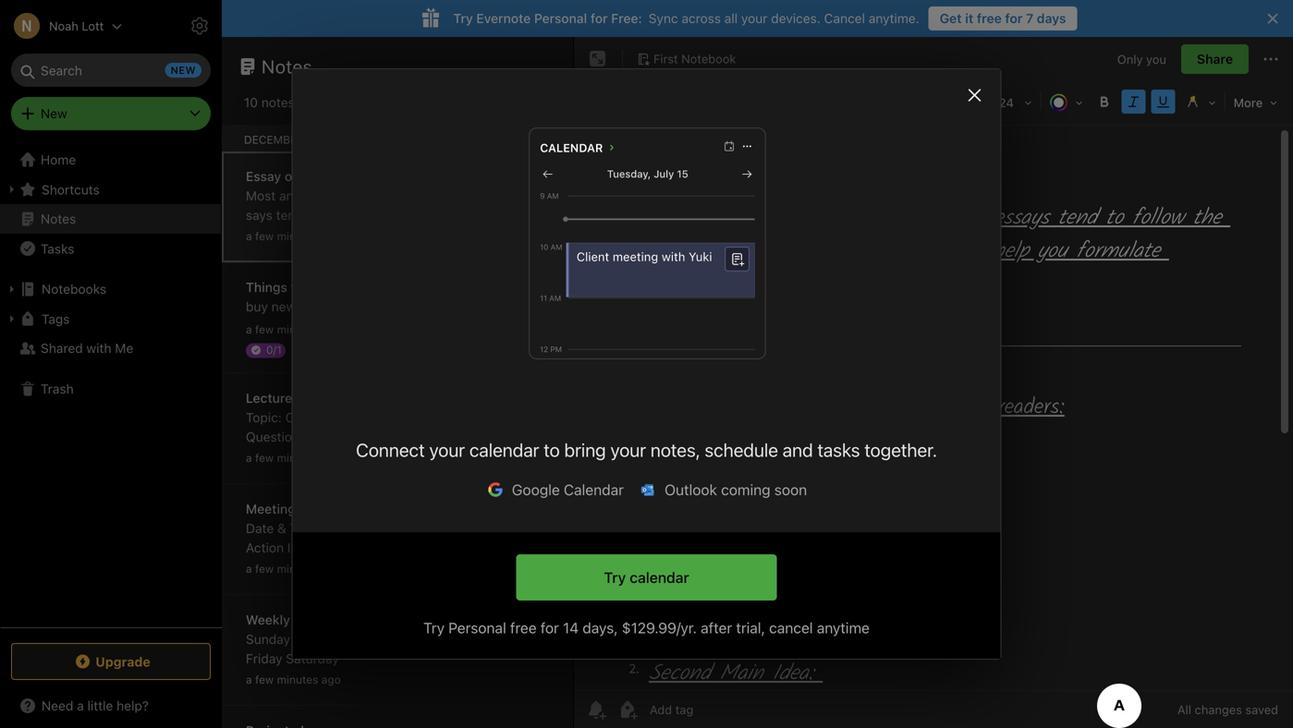 Task type: locate. For each thing, give the bounding box(es) containing it.
1 minutes from the top
[[277, 230, 318, 243]]

notes inside lecture notes topic: course: date: professor/speaker: questions notes summary a few minutes ago
[[310, 429, 345, 445]]

1 vertical spatial you
[[376, 227, 398, 242]]

try for try calendar
[[604, 569, 626, 587]]

calendar inside tab panel
[[470, 439, 539, 461]]

ago down saturday
[[322, 674, 341, 686]]

3 minutes from the top
[[277, 452, 318, 465]]

tree
[[0, 145, 222, 627]]

follow
[[322, 208, 357, 223]]

notes up items
[[489, 521, 524, 536]]

interpretive,
[[343, 188, 415, 203]]

a down friday
[[246, 674, 252, 686]]

0 horizontal spatial and
[[428, 560, 451, 575]]

1 horizontal spatial your
[[611, 439, 646, 461]]

2 horizontal spatial to
[[544, 439, 560, 461]]

try
[[453, 11, 473, 26], [604, 569, 626, 587], [424, 619, 445, 637]]

you right "only"
[[1146, 52, 1167, 66]]

personal
[[534, 11, 587, 26], [449, 619, 506, 637]]

a few minutes ago down tend
[[246, 230, 341, 243]]

coming
[[721, 481, 771, 499]]

pattern.
[[454, 208, 501, 223]]

0 horizontal spatial free
[[510, 619, 537, 637]]

for left free:
[[591, 11, 608, 26]]

es
[[502, 188, 522, 203]]

notes inside meeting note date & time goal attendees me agenda notes action items assignee status clean up meeting notes send out meeting notes and action items
[[489, 521, 524, 536]]

your right all
[[741, 11, 768, 26]]

for left 7
[[1005, 11, 1023, 26]]

a inside weekly planner sunday monday tuesday wednesday thursday friday saturday a few minutes ago
[[246, 674, 252, 686]]

0 horizontal spatial try
[[424, 619, 445, 637]]

try inside button
[[604, 569, 626, 587]]

minutes down questions
[[277, 452, 318, 465]]

3 a from the top
[[246, 452, 252, 465]]

2 few from the top
[[255, 323, 274, 336]]

1 vertical spatial me
[[418, 521, 436, 536]]

add a reminder image
[[585, 699, 607, 721]]

items
[[287, 540, 320, 556]]

up
[[461, 540, 476, 556]]

0 vertical spatial try
[[453, 11, 473, 26]]

first notebook
[[654, 52, 736, 66]]

0 vertical spatial personal
[[534, 11, 587, 26]]

free left 14
[[510, 619, 537, 637]]

few down friday
[[255, 674, 274, 686]]

monday
[[294, 632, 341, 647]]

across
[[682, 11, 721, 26]]

0 vertical spatial meeting
[[479, 540, 528, 556]]

summary
[[349, 429, 405, 445]]

ago down water
[[322, 323, 341, 336]]

free:
[[611, 11, 642, 26]]

effective
[[462, 227, 514, 242]]

1 horizontal spatial to
[[307, 208, 319, 223]]

2 vertical spatial try
[[424, 619, 445, 637]]

this
[[505, 208, 530, 223]]

cancel
[[824, 11, 865, 26]]

2 vertical spatial a few minutes ago
[[246, 563, 341, 576]]

a down buy
[[246, 323, 252, 336]]

minutes down tend
[[277, 230, 318, 243]]

0 vertical spatial to
[[307, 208, 319, 223]]

formulate
[[401, 227, 459, 242]]

1 vertical spatial a few minutes ago
[[246, 323, 341, 336]]

0 vertical spatial free
[[977, 11, 1002, 26]]

1 horizontal spatial and
[[783, 439, 813, 461]]

0 vertical spatial a few minutes ago
[[246, 230, 341, 243]]

few inside lecture notes topic: course: date: professor/speaker: questions notes summary a few minutes ago
[[255, 452, 274, 465]]

date:
[[335, 410, 367, 425]]

minutes down saturday
[[277, 674, 318, 686]]

minutes
[[277, 230, 318, 243], [277, 323, 318, 336], [277, 452, 318, 465], [277, 563, 318, 576], [277, 674, 318, 686]]

free for it
[[977, 11, 1002, 26]]

to down analytical,
[[307, 208, 319, 223]]

calendar
[[470, 439, 539, 461], [630, 569, 689, 587]]

try evernote personal for free: sync across all your devices. cancel anytime.
[[453, 11, 920, 26]]

1 vertical spatial meeting
[[340, 560, 388, 575]]

1 vertical spatial calendar
[[630, 569, 689, 587]]

meeting note date & time goal attendees me agenda notes action items assignee status clean up meeting notes send out meeting notes and action items
[[246, 502, 528, 575]]

5 few from the top
[[255, 674, 274, 686]]

&
[[277, 521, 286, 536]]

only
[[1118, 52, 1143, 66]]

meeting up items
[[479, 540, 528, 556]]

tasks button
[[0, 234, 221, 263]]

new
[[41, 106, 67, 121]]

for left 14
[[541, 619, 559, 637]]

a down action
[[246, 563, 252, 576]]

2 horizontal spatial try
[[604, 569, 626, 587]]

me inside meeting note date & time goal attendees me agenda notes action items assignee status clean up meeting notes send out meeting notes and action items
[[418, 521, 436, 536]]

hose
[[336, 299, 365, 314]]

days,
[[583, 619, 618, 637]]

ago down assignee
[[322, 563, 341, 576]]

to left 'do'
[[291, 280, 303, 295]]

1 horizontal spatial me
[[418, 521, 436, 536]]

do
[[307, 280, 322, 295]]

saturday
[[286, 651, 339, 667]]

few down action
[[255, 563, 274, 576]]

1 horizontal spatial you
[[1146, 52, 1167, 66]]

3 ago from the top
[[322, 452, 341, 465]]

notes
[[261, 95, 295, 110], [296, 391, 330, 406], [246, 560, 279, 575], [392, 560, 425, 575]]

1 vertical spatial to
[[291, 280, 303, 295]]

meeting
[[479, 540, 528, 556], [340, 560, 388, 575]]

a few minutes ago for agenda
[[246, 563, 341, 576]]

thursday
[[471, 632, 527, 647]]

to inside tab panel
[[544, 439, 560, 461]]

schedule
[[705, 439, 778, 461]]

1 horizontal spatial free
[[977, 11, 1002, 26]]

try left evernote
[[453, 11, 473, 26]]

minutes down "items"
[[277, 563, 318, 576]]

1 a from the top
[[246, 230, 252, 243]]

free inside 'button'
[[977, 11, 1002, 26]]

2 horizontal spatial your
[[741, 11, 768, 26]]

font size image
[[993, 89, 1039, 115]]

notes
[[262, 55, 313, 77], [41, 211, 76, 227], [310, 429, 345, 445], [489, 521, 524, 536]]

for left most
[[296, 246, 313, 262]]

most
[[316, 246, 346, 262]]

underline image
[[1151, 89, 1177, 115]]

you down 'same'
[[376, 227, 398, 242]]

me right with
[[115, 341, 133, 356]]

meeting
[[246, 502, 296, 517]]

a
[[246, 230, 252, 243], [246, 323, 252, 336], [246, 452, 252, 465], [246, 563, 252, 576], [246, 674, 252, 686]]

only you
[[1118, 52, 1167, 66]]

0 horizontal spatial calendar
[[470, 439, 539, 461]]

few down questions
[[255, 452, 274, 465]]

for inside 'button'
[[1005, 11, 1023, 26]]

ago down date:
[[322, 452, 341, 465]]

1 vertical spatial try
[[604, 569, 626, 587]]

try personal free for 14 days, $129.99/yr. after trial, cancel anytime
[[424, 619, 870, 637]]

cancel
[[769, 619, 813, 637]]

google calendar
[[512, 481, 624, 499]]

for
[[591, 11, 608, 26], [1005, 11, 1023, 26], [296, 246, 313, 262], [541, 619, 559, 637]]

items
[[494, 560, 527, 575]]

4 few from the top
[[255, 563, 274, 576]]

try calendar button
[[516, 555, 777, 601]]

minutes down new
[[277, 323, 318, 336]]

free right it
[[977, 11, 1002, 26]]

try up days,
[[604, 569, 626, 587]]

0 horizontal spatial you
[[376, 227, 398, 242]]

connect your calendar to bring your notes, schedule and tasks together. tab panel
[[293, 69, 1001, 533]]

calendar up $129.99/yr.
[[630, 569, 689, 587]]

and down clean
[[428, 560, 451, 575]]

together.
[[865, 439, 937, 461]]

ago up most
[[322, 230, 341, 243]]

try for try personal free for 14 days, $129.99/yr. after trial, cancel anytime
[[424, 619, 445, 637]]

personal up expand note icon
[[534, 11, 587, 26]]

0 horizontal spatial personal
[[449, 619, 506, 637]]

try right tuesday
[[424, 619, 445, 637]]

0 horizontal spatial to
[[291, 280, 303, 295]]

water
[[300, 299, 333, 314]]

0 horizontal spatial me
[[115, 341, 133, 356]]

4 minutes from the top
[[277, 563, 318, 576]]

1 horizontal spatial meeting
[[479, 540, 528, 556]]

try for try evernote personal for free: sync across all your devices. cancel anytime.
[[453, 11, 473, 26]]

and inside tab panel
[[783, 439, 813, 461]]

a few minutes ago down new
[[246, 323, 341, 336]]

few up the '0/1'
[[255, 323, 274, 336]]

ago inside weekly planner sunday monday tuesday wednesday thursday friday saturday a few minutes ago
[[322, 674, 341, 686]]

and up soon
[[783, 439, 813, 461]]

your down the professor/speaker:
[[429, 439, 465, 461]]

None search field
[[24, 54, 198, 87]]

1 horizontal spatial try
[[453, 11, 473, 26]]

all
[[1178, 703, 1192, 717]]

personal down 'action'
[[449, 619, 506, 637]]

basic
[[419, 208, 451, 223]]

1 horizontal spatial calendar
[[630, 569, 689, 587]]

few
[[255, 230, 274, 243], [255, 323, 274, 336], [255, 452, 274, 465], [255, 563, 274, 576], [255, 674, 274, 686]]

highlight image
[[1178, 89, 1223, 115]]

notes down course:
[[310, 429, 345, 445]]

or
[[418, 188, 430, 203]]

0 vertical spatial calendar
[[470, 439, 539, 461]]

2 minutes from the top
[[277, 323, 318, 336]]

0 horizontal spatial your
[[429, 439, 465, 461]]

1 vertical spatial and
[[428, 560, 451, 575]]

send
[[283, 560, 313, 575]]

your right bring
[[611, 439, 646, 461]]

font family image
[[889, 89, 988, 115]]

expand tags image
[[5, 312, 19, 326]]

minutes inside lecture notes topic: course: date: professor/speaker: questions notes summary a few minutes ago
[[277, 452, 318, 465]]

2 a from the top
[[246, 323, 252, 336]]

2 vertical spatial to
[[544, 439, 560, 461]]

shared
[[41, 341, 83, 356]]

for for it
[[1005, 11, 1023, 26]]

notes up 10 notes
[[262, 55, 313, 77]]

1 a few minutes ago from the top
[[246, 230, 341, 243]]

a few minutes ago down "items"
[[246, 563, 341, 576]]

new
[[272, 299, 296, 314]]

5 ago from the top
[[322, 674, 341, 686]]

meeting down assignee
[[340, 560, 388, 575]]

5 minutes from the top
[[277, 674, 318, 686]]

5 a from the top
[[246, 674, 252, 686]]

3 few from the top
[[255, 452, 274, 465]]

$129.99/yr.
[[622, 619, 697, 637]]

shared with me link
[[0, 334, 221, 363]]

you
[[1146, 52, 1167, 66], [376, 227, 398, 242]]

expand notebooks image
[[5, 282, 19, 297]]

google
[[512, 481, 560, 499]]

a up outlines
[[246, 230, 252, 243]]

0 vertical spatial and
[[783, 439, 813, 461]]

2 a few minutes ago from the top
[[246, 323, 341, 336]]

calendar up google
[[470, 439, 539, 461]]

buy
[[246, 299, 268, 314]]

notes up tasks
[[41, 211, 76, 227]]

3 a few minutes ago from the top
[[246, 563, 341, 576]]

notes down status
[[392, 560, 425, 575]]

first
[[654, 52, 678, 66]]

0 vertical spatial you
[[1146, 52, 1167, 66]]

a down questions
[[246, 452, 252, 465]]

1 vertical spatial free
[[510, 619, 537, 637]]

date
[[246, 521, 274, 536]]

attendees
[[354, 521, 414, 536]]

the
[[361, 208, 380, 223]]

persuasive
[[434, 188, 498, 203]]

to left bring
[[544, 439, 560, 461]]

few up outlines
[[255, 230, 274, 243]]

bring
[[564, 439, 606, 461]]

notes up course:
[[296, 391, 330, 406]]

me up clean
[[418, 521, 436, 536]]



Task type: vqa. For each thing, say whether or not it's contained in the screenshot.
rightmost "the"
no



Task type: describe. For each thing, give the bounding box(es) containing it.
upgrade
[[95, 654, 150, 670]]

1 ago from the top
[[322, 230, 341, 243]]

anytime.
[[869, 11, 920, 26]]

bold image
[[1091, 89, 1117, 115]]

more image
[[1227, 89, 1284, 115]]

get it free for 7 days
[[940, 11, 1066, 26]]

and inside meeting note date & time goal attendees me agenda notes action items assignee status clean up meeting notes send out meeting notes and action items
[[428, 560, 451, 575]]

for for personal
[[541, 619, 559, 637]]

things to do buy new water hose
[[246, 280, 365, 314]]

after
[[701, 619, 732, 637]]

1 horizontal spatial personal
[[534, 11, 587, 26]]

with
[[86, 341, 111, 356]]

lecture notes topic: course: date: professor/speaker: questions notes summary a few minutes ago
[[246, 391, 483, 465]]

first notebook button
[[631, 46, 743, 72]]

agenda
[[440, 521, 485, 536]]

tree containing home
[[0, 145, 222, 627]]

10 notes
[[244, 95, 295, 110]]

14
[[563, 619, 579, 637]]

for inside the essay outline most analytical, interpretive, or persuasive es says tend to follow the same basic pattern. this structure should help you formulate effective outlines for most ...
[[296, 246, 313, 262]]

a inside lecture notes topic: course: date: professor/speaker: questions notes summary a few minutes ago
[[246, 452, 252, 465]]

devices.
[[771, 11, 821, 26]]

note window element
[[574, 37, 1293, 729]]

shared with me
[[41, 341, 133, 356]]

anytime
[[817, 619, 870, 637]]

things
[[246, 280, 287, 295]]

italic image
[[1121, 89, 1147, 115]]

changes
[[1195, 703, 1242, 717]]

action
[[454, 560, 491, 575]]

2 ago from the top
[[322, 323, 341, 336]]

font color image
[[1043, 89, 1090, 115]]

weekly
[[246, 612, 290, 628]]

...
[[350, 246, 361, 262]]

tags
[[42, 311, 70, 327]]

for for evernote
[[591, 11, 608, 26]]

outlook coming soon
[[665, 481, 807, 499]]

notebooks link
[[0, 275, 221, 304]]

you inside the note window element
[[1146, 52, 1167, 66]]

friday
[[246, 651, 282, 667]]

professor/speaker:
[[370, 410, 483, 425]]

notes,
[[651, 439, 700, 461]]

calendar
[[564, 481, 624, 499]]

Search text field
[[24, 54, 198, 87]]

Note Editor text field
[[574, 126, 1293, 691]]

notes inside lecture notes topic: course: date: professor/speaker: questions notes summary a few minutes ago
[[296, 391, 330, 406]]

0 vertical spatial me
[[115, 341, 133, 356]]

connect
[[356, 439, 425, 461]]

0/1
[[266, 343, 282, 356]]

planner
[[294, 612, 340, 628]]

clean
[[423, 540, 457, 556]]

10
[[244, 95, 258, 110]]

cancel image
[[962, 82, 988, 108]]

questions
[[246, 429, 306, 445]]

saved
[[1246, 703, 1279, 717]]

expand note image
[[587, 48, 609, 70]]

home
[[41, 152, 76, 167]]

trash link
[[0, 374, 221, 404]]

it
[[965, 11, 974, 26]]

ago inside lecture notes topic: course: date: professor/speaker: questions notes summary a few minutes ago
[[322, 452, 341, 465]]

notebooks
[[42, 282, 106, 297]]

time
[[290, 521, 319, 536]]

add tag image
[[617, 699, 639, 721]]

connect your calendar to bring your notes, schedule and tasks together.
[[356, 439, 937, 461]]

notes down action
[[246, 560, 279, 575]]

share button
[[1181, 44, 1249, 74]]

assignee
[[324, 540, 378, 556]]

soon
[[775, 481, 807, 499]]

few inside weekly planner sunday monday tuesday wednesday thursday friday saturday a few minutes ago
[[255, 674, 274, 686]]

topic:
[[246, 410, 282, 425]]

evernote
[[476, 11, 531, 26]]

course:
[[285, 410, 332, 425]]

free for personal
[[510, 619, 537, 637]]

notes right 10
[[261, 95, 295, 110]]

all changes saved
[[1178, 703, 1279, 717]]

get it free for 7 days button
[[929, 6, 1078, 31]]

1 few from the top
[[255, 230, 274, 243]]

action
[[246, 540, 284, 556]]

tasks
[[41, 241, 74, 256]]

trial,
[[736, 619, 765, 637]]

most
[[246, 188, 276, 203]]

sunday
[[246, 632, 290, 647]]

structure
[[246, 227, 300, 242]]

try calendar
[[604, 569, 689, 587]]

share
[[1197, 51, 1233, 67]]

note
[[299, 502, 326, 517]]

to inside things to do buy new water hose
[[291, 280, 303, 295]]

a few minutes ago for says
[[246, 230, 341, 243]]

tuesday
[[345, 632, 395, 647]]

trash
[[41, 381, 74, 397]]

calendar inside button
[[630, 569, 689, 587]]

outline
[[285, 169, 326, 184]]

lecture
[[246, 391, 292, 406]]

essay
[[246, 169, 281, 184]]

outlook
[[665, 481, 717, 499]]

settings image
[[189, 15, 211, 37]]

weekly planner sunday monday tuesday wednesday thursday friday saturday a few minutes ago
[[246, 612, 527, 686]]

4 a from the top
[[246, 563, 252, 576]]

7
[[1026, 11, 1034, 26]]

1 vertical spatial personal
[[449, 619, 506, 637]]

you inside the essay outline most analytical, interpretive, or persuasive es says tend to follow the same basic pattern. this structure should help you formulate effective outlines for most ...
[[376, 227, 398, 242]]

notes inside 'tree'
[[41, 211, 76, 227]]

0 horizontal spatial meeting
[[340, 560, 388, 575]]

should
[[304, 227, 344, 242]]

minutes inside weekly planner sunday monday tuesday wednesday thursday friday saturday a few minutes ago
[[277, 674, 318, 686]]

4 ago from the top
[[322, 563, 341, 576]]

to inside the essay outline most analytical, interpretive, or persuasive es says tend to follow the same basic pattern. this structure should help you formulate effective outlines for most ...
[[307, 208, 319, 223]]

analytical,
[[279, 188, 339, 203]]

new button
[[11, 97, 211, 130]]

notes link
[[0, 204, 221, 234]]

says
[[246, 188, 522, 223]]



